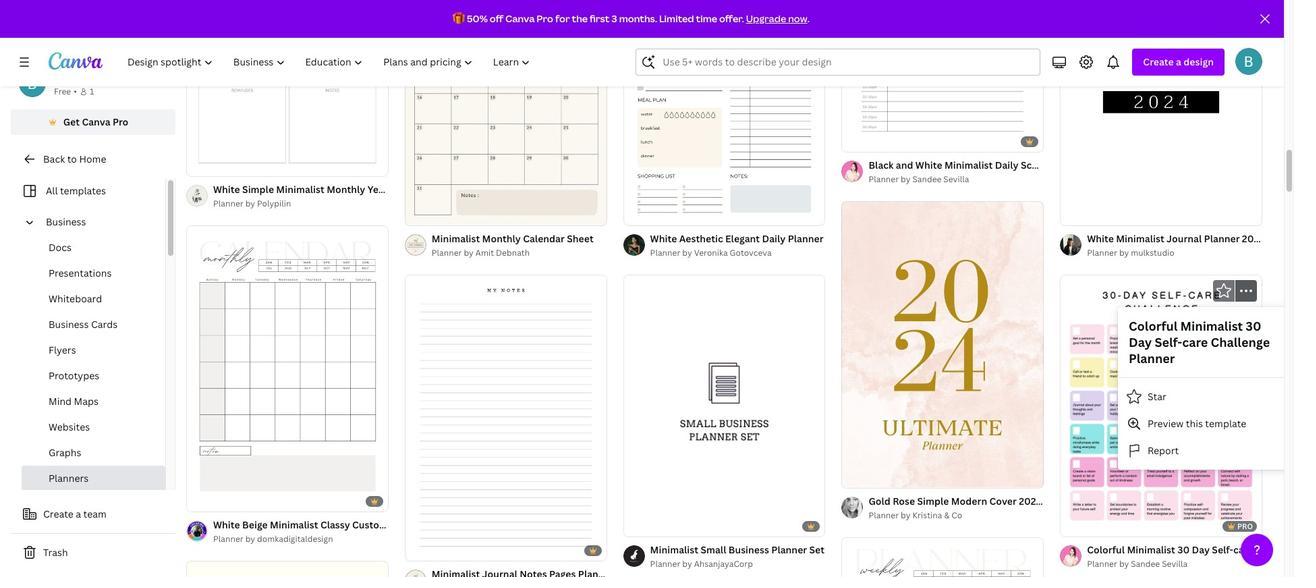 Task type: locate. For each thing, give the bounding box(es) containing it.
free •
[[54, 86, 77, 97]]

white aesthetic elegant daily planner planner by veronika gotovceva
[[650, 232, 824, 258]]

daily inside white aesthetic elegant daily planner planner by veronika gotovceva
[[762, 232, 786, 245]]

a left 'team' at the left of the page
[[76, 508, 81, 520]]

2 vertical spatial business
[[729, 543, 769, 556]]

sandee inside "black and white minimalist daily scheduler planner planner by sandee sevilla"
[[913, 174, 942, 185]]

1 horizontal spatial monthly
[[417, 519, 456, 532]]

1 of 12 link
[[186, 0, 389, 177]]

docs link
[[22, 235, 165, 261]]

white inside white beige minimalist classy customizable monthly calendar planner by domkadigitaldesign
[[213, 519, 240, 532]]

planner by sandee sevilla link
[[869, 173, 1044, 187], [1088, 557, 1263, 571]]

minimalist small business planner set image
[[623, 274, 826, 536]]

1 horizontal spatial day
[[1192, 543, 1210, 556]]

minimalist monthly calendar sheet link
[[432, 231, 594, 246]]

calendar inside white beige minimalist classy customizable monthly calendar planner by domkadigitaldesign
[[458, 519, 500, 532]]

prototypes link
[[22, 363, 165, 389]]

0 horizontal spatial sevilla
[[944, 174, 970, 185]]

journal
[[1167, 232, 1202, 245]]

canva inside get canva pro button
[[82, 115, 110, 128]]

1 vertical spatial simple
[[918, 494, 949, 507]]

0 horizontal spatial simple
[[242, 183, 274, 196]]

1 vertical spatial 1
[[196, 161, 200, 171]]

30 inside the colorful minimalist 30 day self-care challeng planner by sandee sevilla
[[1178, 543, 1190, 556]]

year
[[368, 183, 388, 196]]

black
[[869, 159, 894, 172]]

home
[[79, 153, 106, 165]]

0 horizontal spatial 1
[[90, 86, 94, 97]]

1 horizontal spatial self-
[[1213, 543, 1234, 556]]

minimalist monthly calendar sheet image
[[405, 0, 607, 225]]

1 horizontal spatial 30
[[1246, 318, 1262, 334]]

1 horizontal spatial simple
[[918, 494, 949, 507]]

0 horizontal spatial day
[[1129, 334, 1152, 350]]

2 horizontal spatial monthly
[[482, 232, 521, 245]]

by inside white simple minimalist monthly year 2024 planner a4 planner by polypilin
[[246, 198, 255, 210]]

1 horizontal spatial 1
[[196, 161, 200, 171]]

canva right get
[[82, 115, 110, 128]]

cards
[[91, 318, 118, 331]]

2 vertical spatial monthly
[[417, 519, 456, 532]]

0 vertical spatial canva
[[506, 12, 535, 25]]

50%
[[467, 12, 488, 25]]

&
[[945, 509, 950, 521]]

2024
[[390, 183, 413, 196], [1243, 232, 1265, 245], [1019, 494, 1042, 507]]

back
[[43, 153, 65, 165]]

preview
[[1148, 417, 1184, 430]]

business up docs
[[46, 215, 86, 228]]

sevilla for 30
[[1162, 558, 1188, 570]]

personal
[[54, 71, 94, 84]]

2024 for white simple minimalist monthly year 2024 planner a4
[[390, 183, 413, 196]]

colorful minimalist 30 day self-care challenge planner
[[1129, 318, 1271, 367]]

by inside white beige minimalist classy customizable monthly calendar planner by domkadigitaldesign
[[246, 534, 255, 545]]

of for 12
[[201, 161, 209, 171]]

business link
[[41, 209, 157, 235]]

1 left 6
[[414, 545, 418, 555]]

0 vertical spatial planner by sandee sevilla link
[[869, 173, 1044, 187]]

1 left 12 at top
[[196, 161, 200, 171]]

canva
[[506, 12, 535, 25], [82, 115, 110, 128]]

trash
[[43, 546, 68, 559]]

create inside dropdown button
[[1144, 55, 1174, 68]]

monthly inside minimalist monthly calendar sheet planner by amit debnath
[[482, 232, 521, 245]]

1 horizontal spatial create
[[1144, 55, 1174, 68]]

of left 12 at top
[[201, 161, 209, 171]]

white inside white minimalist journal planner 2024 planner by mulkstudio
[[1088, 232, 1114, 245]]

white simple minimalist monthly year 2024 planner a4 planner by polypilin
[[213, 183, 465, 210]]

0 vertical spatial of
[[201, 161, 209, 171]]

0 horizontal spatial care
[[1183, 334, 1209, 350]]

of left 6
[[420, 545, 428, 555]]

mind maps link
[[22, 389, 165, 414]]

pro up back to home link
[[113, 115, 128, 128]]

0 vertical spatial simple
[[242, 183, 274, 196]]

sevilla down colorful minimalist 30 day self-care challeng link
[[1162, 558, 1188, 570]]

2 vertical spatial 2024
[[1019, 494, 1042, 507]]

1 horizontal spatial calendar
[[523, 232, 565, 245]]

co
[[952, 509, 963, 521]]

None search field
[[636, 49, 1041, 76]]

1 for 1 of 12
[[196, 161, 200, 171]]

small
[[701, 543, 727, 556]]

graphs link
[[22, 440, 165, 466]]

calendar
[[523, 232, 565, 245], [458, 519, 500, 532]]

1 vertical spatial planner by sandee sevilla link
[[1088, 557, 1263, 571]]

0 horizontal spatial daily
[[762, 232, 786, 245]]

0 vertical spatial daily
[[995, 159, 1019, 172]]

white minimalist journal planner 2024 link
[[1088, 231, 1265, 246]]

0 vertical spatial care
[[1183, 334, 1209, 350]]

back to home link
[[11, 146, 176, 173]]

white
[[916, 159, 943, 172], [213, 183, 240, 196], [650, 232, 677, 245], [1088, 232, 1114, 245], [213, 519, 240, 532]]

business up flyers
[[49, 318, 89, 331]]

monthly left year
[[327, 183, 365, 196]]

0 vertical spatial sandee
[[913, 174, 942, 185]]

canva right the off
[[506, 12, 535, 25]]

colorful inside colorful minimalist 30 day self-care challenge planner
[[1129, 318, 1178, 334]]

1 horizontal spatial sevilla
[[1162, 558, 1188, 570]]

presentations link
[[22, 261, 165, 286]]

colorful inside the colorful minimalist 30 day self-care challeng planner by sandee sevilla
[[1088, 543, 1125, 556]]

2024 inside white simple minimalist monthly year 2024 planner a4 planner by polypilin
[[390, 183, 413, 196]]

a inside create a team button
[[76, 508, 81, 520]]

monthly up 6
[[417, 519, 456, 532]]

0 vertical spatial 2024
[[390, 183, 413, 196]]

sevilla inside "black and white minimalist daily scheduler planner planner by sandee sevilla"
[[944, 174, 970, 185]]

sevilla down "black and white minimalist daily scheduler planner" link
[[944, 174, 970, 185]]

create inside button
[[43, 508, 73, 520]]

1 horizontal spatial of
[[420, 545, 428, 555]]

planner by polypilin link
[[213, 197, 389, 211]]

sheet
[[567, 232, 594, 245]]

0 horizontal spatial 30
[[1178, 543, 1190, 556]]

team
[[83, 508, 107, 520]]

1 horizontal spatial pro
[[537, 12, 554, 25]]

pro left for
[[537, 12, 554, 25]]

minimalist journal notes pages planner image
[[405, 275, 607, 561]]

0 vertical spatial colorful
[[1129, 318, 1178, 334]]

0 horizontal spatial monthly
[[327, 183, 365, 196]]

elegant
[[726, 232, 760, 245]]

1 vertical spatial calendar
[[458, 519, 500, 532]]

business for business cards
[[49, 318, 89, 331]]

1 vertical spatial care
[[1234, 543, 1254, 556]]

0 vertical spatial sevilla
[[944, 174, 970, 185]]

create a design button
[[1133, 49, 1225, 76]]

1 vertical spatial 30
[[1178, 543, 1190, 556]]

create for create a design
[[1144, 55, 1174, 68]]

offer.
[[720, 12, 744, 25]]

1 horizontal spatial 2024
[[1019, 494, 1042, 507]]

0 horizontal spatial of
[[201, 161, 209, 171]]

2 horizontal spatial 2024
[[1243, 232, 1265, 245]]

business inside minimalist small business planner set planner by ahsanjayacorp
[[729, 543, 769, 556]]

all templates link
[[19, 178, 157, 204]]

white inside white aesthetic elegant daily planner planner by veronika gotovceva
[[650, 232, 677, 245]]

white inside "black and white minimalist daily scheduler planner planner by sandee sevilla"
[[916, 159, 943, 172]]

sandee inside the colorful minimalist 30 day self-care challeng planner by sandee sevilla
[[1132, 558, 1161, 570]]

self- inside colorful minimalist 30 day self-care challenge planner
[[1155, 334, 1183, 350]]

1 horizontal spatial a
[[1177, 55, 1182, 68]]

mind
[[49, 395, 72, 408]]

1 right •
[[90, 86, 94, 97]]

0 horizontal spatial canva
[[82, 115, 110, 128]]

minimalist inside "black and white minimalist daily scheduler planner planner by sandee sevilla"
[[945, 159, 993, 172]]

care inside the colorful minimalist 30 day self-care challeng planner by sandee sevilla
[[1234, 543, 1254, 556]]

brad klo image
[[1236, 48, 1263, 75]]

colorful for colorful minimalist 30 day self-care challenge planner
[[1129, 318, 1178, 334]]

white inside white simple minimalist monthly year 2024 planner a4 planner by polypilin
[[213, 183, 240, 196]]

gold rose simple modern cover 2024 planner link
[[869, 494, 1080, 509]]

monthly inside white beige minimalist classy customizable monthly calendar planner by domkadigitaldesign
[[417, 519, 456, 532]]

day inside the colorful minimalist 30 day self-care challeng planner by sandee sevilla
[[1192, 543, 1210, 556]]

1 vertical spatial colorful
[[1088, 543, 1125, 556]]

upgrade now button
[[746, 12, 808, 25]]

of
[[201, 161, 209, 171], [420, 545, 428, 555]]

care down the pro
[[1234, 543, 1254, 556]]

planner by mulkstudio link
[[1088, 246, 1263, 260]]

star button
[[1119, 383, 1291, 410]]

0 horizontal spatial calendar
[[458, 519, 500, 532]]

care inside colorful minimalist 30 day self-care challenge planner
[[1183, 334, 1209, 350]]

self- left challeng
[[1213, 543, 1234, 556]]

websites
[[49, 421, 90, 433]]

0 vertical spatial self-
[[1155, 334, 1183, 350]]

2024 inside gold rose simple modern cover 2024 planner planner by kristina & co
[[1019, 494, 1042, 507]]

a inside create a design dropdown button
[[1177, 55, 1182, 68]]

1 horizontal spatial planner by sandee sevilla link
[[1088, 557, 1263, 571]]

0 horizontal spatial create
[[43, 508, 73, 520]]

1 vertical spatial canva
[[82, 115, 110, 128]]

30 inside colorful minimalist 30 day self-care challenge planner
[[1246, 318, 1262, 334]]

white beige minimalist classy customizable monthly calendar image
[[186, 226, 389, 512]]

black and white minimalist daily scheduler planner planner by sandee sevilla
[[869, 159, 1106, 185]]

create a design
[[1144, 55, 1214, 68]]

pro
[[537, 12, 554, 25], [113, 115, 128, 128]]

care left challenge
[[1183, 334, 1209, 350]]

self-
[[1155, 334, 1183, 350], [1213, 543, 1234, 556]]

0 vertical spatial create
[[1144, 55, 1174, 68]]

simple
[[242, 183, 274, 196], [918, 494, 949, 507]]

1 vertical spatial day
[[1192, 543, 1210, 556]]

daily inside "black and white minimalist daily scheduler planner planner by sandee sevilla"
[[995, 159, 1019, 172]]

mind maps
[[49, 395, 99, 408]]

by inside gold rose simple modern cover 2024 planner planner by kristina & co
[[901, 509, 911, 521]]

self- inside the colorful minimalist 30 day self-care challeng planner by sandee sevilla
[[1213, 543, 1234, 556]]

1 vertical spatial business
[[49, 318, 89, 331]]

simple classy printable weekly planner image
[[842, 537, 1044, 577]]

1 horizontal spatial care
[[1234, 543, 1254, 556]]

white for white simple minimalist monthly year 2024 planner a4
[[213, 183, 240, 196]]

planner by sandee sevilla link for white
[[869, 173, 1044, 187]]

day
[[1129, 334, 1152, 350], [1192, 543, 1210, 556]]

0 vertical spatial 30
[[1246, 318, 1262, 334]]

self- up "star"
[[1155, 334, 1183, 350]]

scheduler
[[1021, 159, 1068, 172]]

1 vertical spatial pro
[[113, 115, 128, 128]]

1 vertical spatial create
[[43, 508, 73, 520]]

for
[[555, 12, 570, 25]]

sevilla inside the colorful minimalist 30 day self-care challeng planner by sandee sevilla
[[1162, 558, 1188, 570]]

0 vertical spatial day
[[1129, 334, 1152, 350]]

day for challenge
[[1129, 334, 1152, 350]]

0 vertical spatial calendar
[[523, 232, 565, 245]]

1 horizontal spatial colorful
[[1129, 318, 1178, 334]]

create left 'team' at the left of the page
[[43, 508, 73, 520]]

pro
[[1238, 521, 1254, 531]]

sandee down and
[[913, 174, 942, 185]]

simple up kristina
[[918, 494, 949, 507]]

upgrade
[[746, 12, 787, 25]]

1 horizontal spatial daily
[[995, 159, 1019, 172]]

customizable
[[352, 519, 415, 532]]

care for challenge
[[1183, 334, 1209, 350]]

day inside colorful minimalist 30 day self-care challenge planner
[[1129, 334, 1152, 350]]

0 horizontal spatial self-
[[1155, 334, 1183, 350]]

sandee down colorful minimalist 30 day self-care challeng link
[[1132, 558, 1161, 570]]

a left design
[[1177, 55, 1182, 68]]

mulkstudio
[[1132, 247, 1175, 258]]

daily
[[995, 159, 1019, 172], [762, 232, 786, 245]]

0 vertical spatial a
[[1177, 55, 1182, 68]]

monthly up debnath
[[482, 232, 521, 245]]

0 horizontal spatial colorful
[[1088, 543, 1125, 556]]

0 horizontal spatial planner by sandee sevilla link
[[869, 173, 1044, 187]]

1 vertical spatial 2024
[[1243, 232, 1265, 245]]

0 vertical spatial monthly
[[327, 183, 365, 196]]

websites link
[[22, 414, 165, 440]]

planner by domkadigitaldesign link
[[213, 533, 389, 546]]

1 vertical spatial monthly
[[482, 232, 521, 245]]

1 vertical spatial a
[[76, 508, 81, 520]]

daily up gotovceva
[[762, 232, 786, 245]]

0 vertical spatial 1
[[90, 86, 94, 97]]

0 horizontal spatial a
[[76, 508, 81, 520]]

2 horizontal spatial 1
[[414, 545, 418, 555]]

business up planner by ahsanjayacorp link
[[729, 543, 769, 556]]

0 horizontal spatial sandee
[[913, 174, 942, 185]]

0 vertical spatial business
[[46, 215, 86, 228]]

daily left scheduler
[[995, 159, 1019, 172]]

day for challeng
[[1192, 543, 1210, 556]]

this
[[1187, 417, 1204, 430]]

1 horizontal spatial sandee
[[1132, 558, 1161, 570]]

1 vertical spatial daily
[[762, 232, 786, 245]]

0 horizontal spatial pro
[[113, 115, 128, 128]]

planner inside white beige minimalist classy customizable monthly calendar planner by domkadigitaldesign
[[213, 534, 244, 545]]

simple up polypilin
[[242, 183, 274, 196]]

1 vertical spatial of
[[420, 545, 428, 555]]

2 vertical spatial 1
[[414, 545, 418, 555]]

1 vertical spatial sevilla
[[1162, 558, 1188, 570]]

create left design
[[1144, 55, 1174, 68]]

0 horizontal spatial 2024
[[390, 183, 413, 196]]

1 vertical spatial sandee
[[1132, 558, 1161, 570]]

1 vertical spatial self-
[[1213, 543, 1234, 556]]

prototypes
[[49, 369, 99, 382]]

care for challeng
[[1234, 543, 1254, 556]]



Task type: describe. For each thing, give the bounding box(es) containing it.
colorful minimalist 30 day self-care challenge planner image
[[1061, 274, 1263, 536]]

classy
[[321, 519, 350, 532]]

to
[[67, 153, 77, 165]]

minimalist inside colorful minimalist 30 day self-care challenge planner
[[1181, 318, 1243, 334]]

trash link
[[11, 539, 176, 566]]

kristina
[[913, 509, 943, 521]]

docs
[[49, 241, 72, 254]]

2024 inside white minimalist journal planner 2024 planner by mulkstudio
[[1243, 232, 1265, 245]]

by inside the colorful minimalist 30 day self-care challeng planner by sandee sevilla
[[1120, 558, 1130, 570]]

and
[[896, 159, 914, 172]]

white aesthetic elegant daily planner link
[[650, 231, 824, 246]]

colorful minimalist 30 day self-care challeng planner by sandee sevilla
[[1088, 543, 1295, 570]]

by inside minimalist small business planner set planner by ahsanjayacorp
[[683, 558, 692, 569]]

•
[[74, 86, 77, 97]]

planner inside the colorful minimalist 30 day self-care challeng planner by sandee sevilla
[[1088, 558, 1118, 570]]

veronika
[[694, 247, 728, 258]]

debnath
[[496, 247, 530, 258]]

cover
[[990, 494, 1017, 507]]

minimalist inside white simple minimalist monthly year 2024 planner a4 planner by polypilin
[[276, 183, 325, 196]]

white for white beige minimalist classy customizable monthly calendar
[[213, 519, 240, 532]]

minimalist inside minimalist small business planner set planner by ahsanjayacorp
[[650, 543, 699, 556]]

domkadigitaldesign
[[257, 534, 333, 545]]

ahsanjayacorp
[[694, 558, 753, 569]]

minimalist small business planner set planner by ahsanjayacorp
[[650, 543, 825, 569]]

a for design
[[1177, 55, 1182, 68]]

0 vertical spatial pro
[[537, 12, 554, 25]]

gold rose simple modern cover 2024 planner image
[[842, 202, 1044, 488]]

planner inside minimalist monthly calendar sheet planner by amit debnath
[[432, 247, 462, 258]]

sevilla for white
[[944, 174, 970, 185]]

black and white minimalist daily scheduler planner link
[[869, 158, 1106, 173]]

business cards
[[49, 318, 118, 331]]

whiteboard link
[[22, 286, 165, 312]]

create a team button
[[11, 501, 176, 528]]

by inside minimalist monthly calendar sheet planner by amit debnath
[[464, 247, 474, 258]]

1 for 1
[[90, 86, 94, 97]]

simple inside white simple minimalist monthly year 2024 planner a4 planner by polypilin
[[242, 183, 274, 196]]

white simple minimalist monthly year 2024 planner a4 link
[[213, 183, 465, 197]]

gold
[[869, 494, 891, 507]]

free
[[54, 86, 71, 97]]

time
[[696, 12, 718, 25]]

maps
[[74, 395, 99, 408]]

.
[[808, 12, 810, 25]]

design
[[1184, 55, 1214, 68]]

1 of 6
[[414, 545, 434, 555]]

self- for challeng
[[1213, 543, 1234, 556]]

monthly inside white simple minimalist monthly year 2024 planner a4 planner by polypilin
[[327, 183, 365, 196]]

aesthetic
[[680, 232, 723, 245]]

planner by sandee sevilla link for 30
[[1088, 557, 1263, 571]]

beige
[[242, 519, 268, 532]]

report
[[1148, 444, 1179, 457]]

planner inside colorful minimalist 30 day self-care challenge planner
[[1129, 350, 1175, 367]]

all templates
[[46, 184, 106, 197]]

white beige minimalist classy customizable monthly calendar planner by domkadigitaldesign
[[213, 519, 500, 545]]

minimalist inside white beige minimalist classy customizable monthly calendar planner by domkadigitaldesign
[[270, 519, 318, 532]]

business for business
[[46, 215, 86, 228]]

sandee for and
[[913, 174, 942, 185]]

challenge
[[1211, 334, 1271, 350]]

all
[[46, 184, 58, 197]]

🎁 50% off canva pro for the first 3 months. limited time offer. upgrade now .
[[453, 12, 810, 25]]

1 of 6 link
[[405, 274, 607, 561]]

presentations
[[49, 267, 112, 279]]

planners
[[49, 472, 89, 485]]

sandee for minimalist
[[1132, 558, 1161, 570]]

planner by veronika gotovceva link
[[650, 246, 824, 260]]

by inside "black and white minimalist daily scheduler planner planner by sandee sevilla"
[[901, 174, 911, 185]]

white simple minimalist monthly year 2024 planner a4 image
[[186, 0, 389, 176]]

pro inside button
[[113, 115, 128, 128]]

a for team
[[76, 508, 81, 520]]

🎁
[[453, 12, 465, 25]]

Search search field
[[663, 49, 1032, 75]]

modern
[[952, 494, 988, 507]]

12
[[211, 161, 219, 171]]

now
[[789, 12, 808, 25]]

preview this template link
[[1119, 410, 1291, 437]]

business cards link
[[22, 312, 165, 338]]

white minimalist journal planner 2024 planner by mulkstudio
[[1088, 232, 1265, 258]]

create a team
[[43, 508, 107, 520]]

first
[[590, 12, 610, 25]]

get canva pro button
[[11, 109, 176, 135]]

templates
[[60, 184, 106, 197]]

minimalist inside the colorful minimalist 30 day self-care challeng planner by sandee sevilla
[[1128, 543, 1176, 556]]

of for 6
[[420, 545, 428, 555]]

the
[[572, 12, 588, 25]]

polypilin
[[257, 198, 291, 210]]

30 for challeng
[[1178, 543, 1190, 556]]

minimalist inside minimalist monthly calendar sheet planner by amit debnath
[[432, 232, 480, 245]]

6
[[429, 545, 434, 555]]

report button
[[1119, 437, 1291, 464]]

1 horizontal spatial canva
[[506, 12, 535, 25]]

1 for 1 of 6
[[414, 545, 418, 555]]

white for white aesthetic elegant daily planner
[[650, 232, 677, 245]]

minimalist monthly calendar sheet planner by amit debnath
[[432, 232, 594, 258]]

months.
[[619, 12, 658, 25]]

by inside white minimalist journal planner 2024 planner by mulkstudio
[[1120, 247, 1130, 258]]

pink and cream modern minimalist calendar 2023 planner image
[[186, 561, 389, 577]]

simple inside gold rose simple modern cover 2024 planner planner by kristina & co
[[918, 494, 949, 507]]

off
[[490, 12, 504, 25]]

1 of 12
[[196, 161, 219, 171]]

template
[[1206, 417, 1247, 430]]

create for create a team
[[43, 508, 73, 520]]

3
[[612, 12, 617, 25]]

planner by amit debnath link
[[432, 246, 594, 260]]

white minimalist journal planner 2024 image
[[1061, 0, 1263, 225]]

white aesthetic elegant daily planner image
[[623, 0, 826, 225]]

self- for challenge
[[1155, 334, 1183, 350]]

top level navigation element
[[119, 49, 542, 76]]

planner by kristina & co link
[[869, 509, 1044, 522]]

2024 for gold rose simple modern cover 2024 planner
[[1019, 494, 1042, 507]]

planner by ahsanjayacorp link
[[650, 557, 825, 571]]

flyers link
[[22, 338, 165, 363]]

30 for challenge
[[1246, 318, 1262, 334]]

black and white minimalist daily scheduler planner image
[[842, 0, 1044, 152]]

calendar inside minimalist monthly calendar sheet planner by amit debnath
[[523, 232, 565, 245]]

colorful for colorful minimalist 30 day self-care challeng planner by sandee sevilla
[[1088, 543, 1125, 556]]

by inside white aesthetic elegant daily planner planner by veronika gotovceva
[[683, 247, 692, 258]]

challeng
[[1256, 543, 1295, 556]]

a4
[[453, 183, 465, 196]]

preview this template
[[1148, 417, 1247, 430]]

flyers
[[49, 344, 76, 356]]

get canva pro
[[63, 115, 128, 128]]

amit
[[476, 247, 494, 258]]

rose
[[893, 494, 915, 507]]

minimalist inside white minimalist journal planner 2024 planner by mulkstudio
[[1117, 232, 1165, 245]]

gold rose simple modern cover 2024 planner planner by kristina & co
[[869, 494, 1080, 521]]

colorful minimalist 30 day self-care challeng link
[[1088, 543, 1295, 557]]

white for white minimalist journal planner 2024
[[1088, 232, 1114, 245]]



Task type: vqa. For each thing, say whether or not it's contained in the screenshot.
the left the Co.
no



